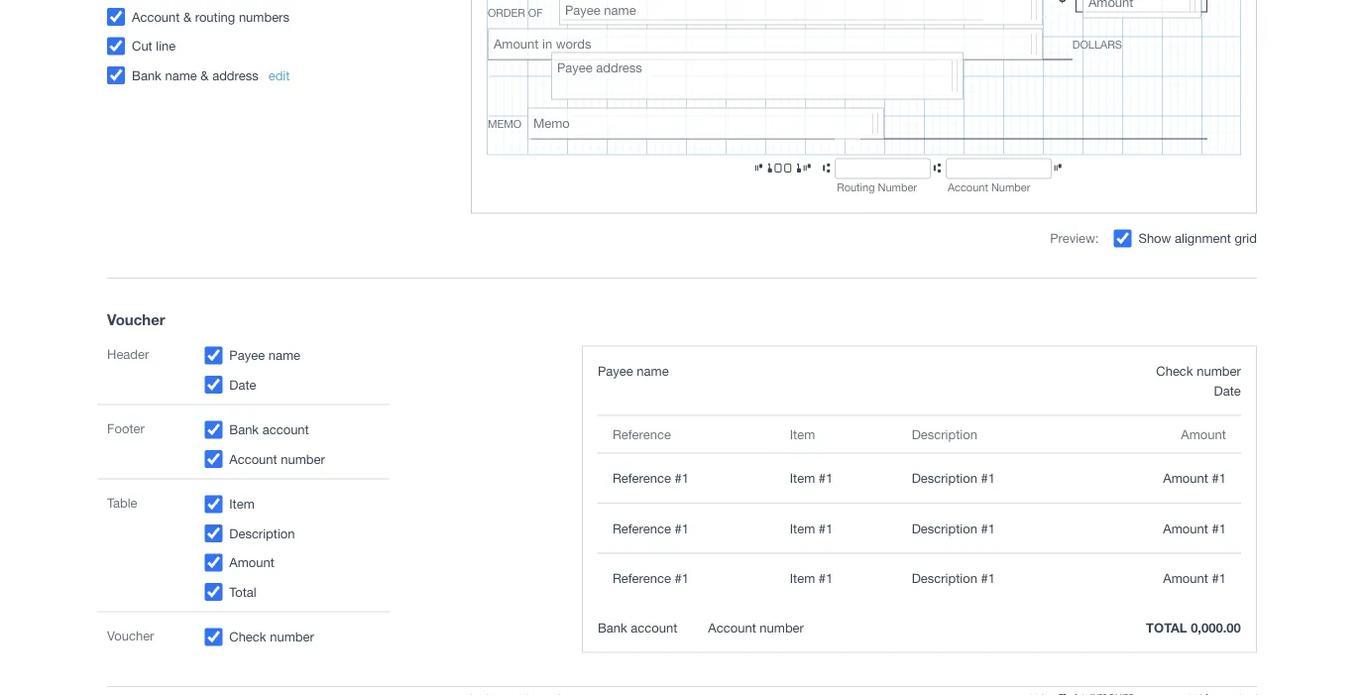 Task type: describe. For each thing, give the bounding box(es) containing it.
have
[[456, 17, 483, 32]]

your
[[572, 17, 597, 32]]

1 svg image from the left
[[1174, 72, 1187, 87]]

1 horizontal spatial number
[[630, 403, 667, 417]]

include
[[246, 388, 281, 402]]

buy
[[912, 17, 934, 32]]

to
[[896, 17, 909, 32]]

which
[[629, 17, 663, 32]]

all
[[718, 17, 731, 32]]

check
[[283, 348, 314, 361]]

includes
[[666, 17, 714, 32]]

in
[[558, 17, 568, 32]]

0 vertical spatial &
[[324, 433, 332, 446]]

numbers
[[246, 507, 288, 520]]

0 vertical spatial check
[[598, 403, 627, 417]]

1 vertical spatial &
[[288, 493, 295, 506]]

line
[[266, 522, 283, 535]]

trial,
[[601, 17, 625, 32]]

2 company from the top
[[246, 433, 291, 446]]

choose
[[804, 17, 852, 32]]

1 horizontal spatial svg image
[[1121, 72, 1136, 87]]

2 svg image from the left
[[1225, 72, 1239, 87]]

1 horizontal spatial &
[[303, 537, 311, 550]]

0 vertical spatial name
[[285, 388, 312, 402]]

account
[[246, 493, 284, 506]]

options
[[1078, 251, 1121, 264]]

0 vertical spatial address
[[278, 373, 315, 387]]

1 company from the top
[[246, 418, 291, 431]]

choose a plan to buy
[[804, 17, 934, 32]]



Task type: vqa. For each thing, say whether or not it's contained in the screenshot.
Amount
yes



Task type: locate. For each thing, give the bounding box(es) containing it.
navigation
[[99, 50, 1057, 109]]

you
[[431, 17, 452, 32]]

0 horizontal spatial check
[[246, 477, 275, 491]]

bank
[[598, 373, 622, 387], [246, 537, 270, 550]]

days
[[505, 17, 533, 32]]

0 vertical spatial bank
[[598, 373, 622, 387]]

check number
[[598, 403, 667, 417]]

plan
[[866, 17, 893, 32]]

& left routing
[[288, 493, 295, 506]]

payee up the include
[[246, 373, 274, 387]]

check down bank account
[[598, 403, 627, 417]]

1 vertical spatial payee
[[246, 403, 274, 416]]

address up memo
[[246, 447, 283, 460]]

left
[[537, 17, 555, 32]]

name down line
[[273, 537, 300, 550]]

bank left account
[[598, 373, 622, 387]]

check inside the 'payee address include name of payee company logo company name & address memo check number account & routing numbers cut line bank name & address'
[[246, 477, 275, 491]]

show on check
[[232, 348, 314, 361]]

1 vertical spatial name
[[294, 433, 321, 446]]

2 vertical spatial &
[[303, 537, 311, 550]]

number down account
[[630, 403, 667, 417]]

0 horizontal spatial svg image
[[1174, 72, 1187, 87]]

1 vertical spatial bank
[[246, 537, 270, 550]]

amount
[[380, 403, 417, 417]]

banner containing you have
[[0, 0, 1365, 109]]

1 vertical spatial address
[[246, 447, 283, 460]]

30
[[487, 17, 501, 32]]

navigation inside banner
[[99, 50, 1057, 109]]

payee down the include
[[246, 403, 274, 416]]

of
[[315, 388, 324, 402]]

svg image
[[1121, 72, 1136, 87], [1071, 73, 1083, 85]]

svg image
[[1174, 72, 1187, 87], [1225, 72, 1239, 87]]

payee
[[246, 373, 274, 387], [246, 403, 274, 416]]

bank down cut
[[246, 537, 270, 550]]

number
[[630, 403, 667, 417], [278, 477, 315, 491]]

a
[[855, 17, 863, 32]]

address down routing
[[314, 537, 351, 550]]

1 horizontal spatial check
[[598, 403, 627, 417]]

number inside the 'payee address include name of payee company logo company name & address memo check number account & routing numbers cut line bank name & address'
[[278, 477, 315, 491]]

logo
[[294, 418, 315, 431]]

memo
[[246, 462, 275, 476]]

on
[[266, 348, 279, 361]]

address
[[278, 373, 315, 387], [246, 447, 283, 460], [314, 537, 351, 550]]

1 vertical spatial check
[[246, 477, 275, 491]]

0 horizontal spatial &
[[288, 493, 295, 506]]

address down 'check'
[[278, 373, 315, 387]]

0 vertical spatial payee
[[246, 373, 274, 387]]

& down of
[[324, 433, 332, 446]]

name left of
[[285, 388, 312, 402]]

0 vertical spatial number
[[630, 403, 667, 417]]

company up memo
[[246, 433, 291, 446]]

0 horizontal spatial svg image
[[1071, 73, 1083, 85]]

name
[[285, 388, 312, 402], [294, 433, 321, 446], [273, 537, 300, 550]]

0 horizontal spatial number
[[278, 477, 315, 491]]

company
[[246, 418, 291, 431], [246, 433, 291, 446]]

1 payee from the top
[[246, 373, 274, 387]]

banner
[[0, 0, 1365, 109]]

0 horizontal spatial bank
[[246, 537, 270, 550]]

check
[[598, 403, 627, 417], [246, 477, 275, 491]]

1 vertical spatial number
[[278, 477, 315, 491]]

bank inside the 'payee address include name of payee company logo company name & address memo check number account & routing numbers cut line bank name & address'
[[246, 537, 270, 550]]

cut
[[246, 522, 262, 535]]

2 payee from the top
[[246, 403, 274, 416]]

0 vertical spatial company
[[246, 418, 291, 431]]

check down memo
[[246, 477, 275, 491]]

number up routing
[[278, 477, 315, 491]]

routing
[[298, 493, 333, 506]]

features
[[734, 17, 781, 32]]

2 horizontal spatial &
[[324, 433, 332, 446]]

1 horizontal spatial bank
[[598, 373, 622, 387]]

account
[[625, 373, 663, 387]]

payee address include name of payee company logo company name & address memo check number account & routing numbers cut line bank name & address
[[246, 373, 351, 550]]

2 vertical spatial name
[[273, 537, 300, 550]]

name down logo
[[294, 433, 321, 446]]

you have 30 days left in your trial, which includes all features
[[431, 17, 781, 32]]

1 horizontal spatial svg image
[[1225, 72, 1239, 87]]

show
[[232, 348, 262, 361]]

& down routing
[[303, 537, 311, 550]]

1 vertical spatial company
[[246, 433, 291, 446]]

2 vertical spatial address
[[314, 537, 351, 550]]

bank account
[[598, 373, 663, 387]]

&
[[324, 433, 332, 446], [288, 493, 295, 506], [303, 537, 311, 550]]

company down the include
[[246, 418, 291, 431]]



